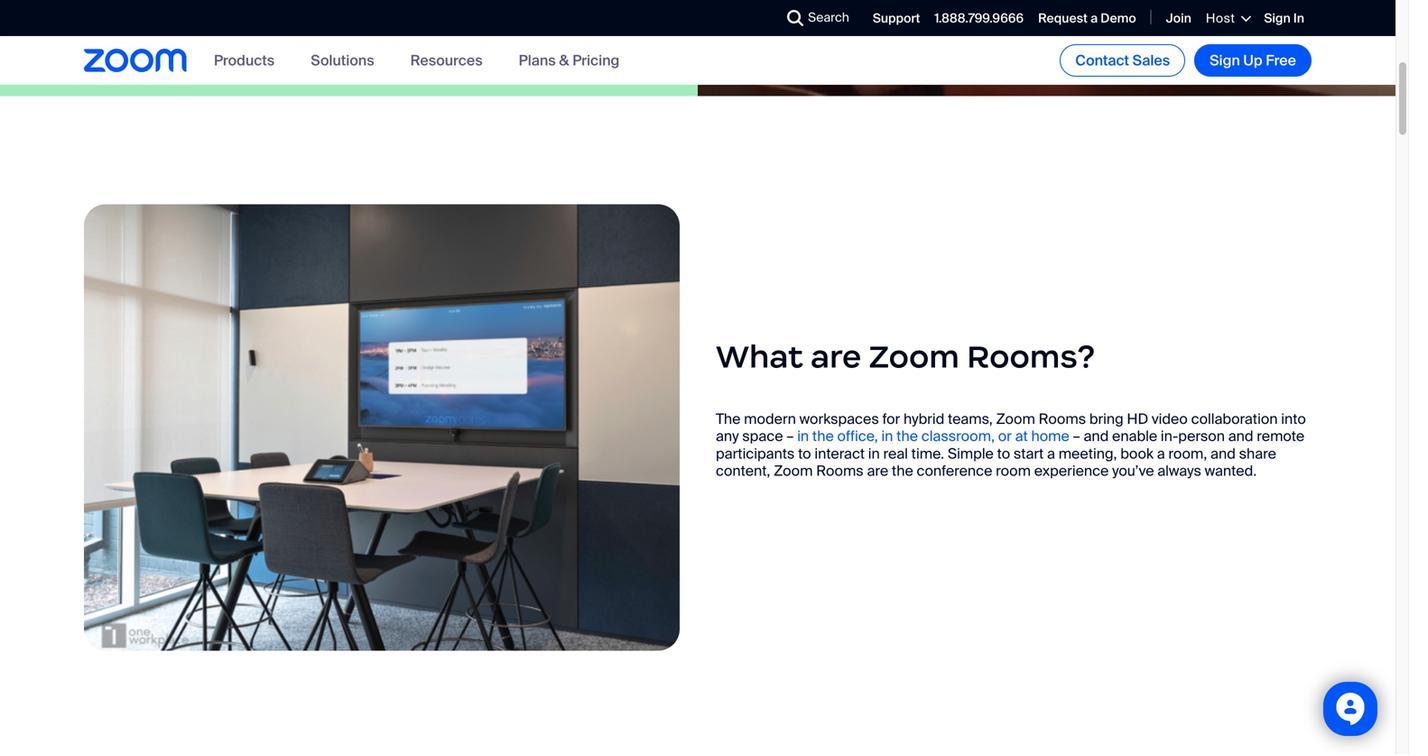 Task type: describe. For each thing, give the bounding box(es) containing it.
1.888.799.9666 link
[[935, 10, 1024, 27]]

sales
[[1133, 51, 1170, 70]]

teams,
[[948, 410, 993, 429]]

1 to from the left
[[798, 444, 811, 463]]

workspaces
[[800, 410, 879, 429]]

always
[[1158, 462, 1202, 481]]

rooms inside the modern workspaces for hybrid teams, zoom rooms bring hd video collaboration into any space –
[[1039, 410, 1086, 429]]

plans
[[519, 51, 556, 70]]

1.888.799.9666
[[935, 10, 1024, 27]]

0 horizontal spatial a
[[1047, 444, 1055, 463]]

at
[[1015, 427, 1028, 446]]

contact sales
[[1075, 51, 1170, 70]]

for
[[882, 410, 900, 429]]

support
[[873, 10, 920, 27]]

remote
[[1257, 427, 1305, 446]]

meeting,
[[1059, 444, 1117, 463]]

zoom inside the modern workspaces for hybrid teams, zoom rooms bring hd video collaboration into any space –
[[996, 410, 1035, 429]]

conference
[[917, 462, 993, 481]]

the modern workspaces for hybrid teams, zoom rooms bring hd video collaboration into any space –
[[716, 410, 1306, 446]]

resources button
[[410, 51, 483, 70]]

sign for sign in
[[1264, 10, 1291, 27]]

host button
[[1206, 10, 1250, 27]]

classroom,
[[922, 427, 995, 446]]

search
[[808, 9, 849, 26]]

host
[[1206, 10, 1235, 27]]

contact
[[1075, 51, 1129, 70]]

person
[[1178, 427, 1225, 446]]

request a demo link
[[1038, 10, 1136, 27]]

request
[[1038, 10, 1088, 27]]

2 horizontal spatial in
[[882, 427, 893, 446]]

share
[[1239, 444, 1276, 463]]

in the office, in the classroom, or at home link
[[797, 427, 1070, 446]]

sign up free
[[1210, 51, 1296, 70]]

plans & pricing
[[519, 51, 620, 70]]

are inside – and enable in-person and remote participants to interact in real time. simple to start a meeting, book a room, and share content, zoom rooms are the conference room experience you've always wanted.
[[867, 462, 888, 481]]

participants
[[716, 444, 795, 463]]

into
[[1281, 410, 1306, 429]]

home
[[1031, 427, 1070, 446]]

hd
[[1127, 410, 1148, 429]]

bring
[[1090, 410, 1124, 429]]

in
[[1294, 10, 1305, 27]]

or
[[998, 427, 1012, 446]]

any
[[716, 427, 739, 446]]

1 horizontal spatial a
[[1091, 10, 1098, 27]]

0 vertical spatial zoom
[[869, 337, 960, 376]]

sign for sign up free
[[1210, 51, 1240, 70]]

start
[[1014, 444, 1044, 463]]

simple
[[948, 444, 994, 463]]

zoom inside – and enable in-person and remote participants to interact in real time. simple to start a meeting, book a room, and share content, zoom rooms are the conference room experience you've always wanted.
[[774, 462, 813, 481]]

join
[[1166, 10, 1192, 27]]

video
[[1152, 410, 1188, 429]]

collaboration
[[1191, 410, 1278, 429]]

and left enable
[[1084, 427, 1109, 446]]

room
[[996, 462, 1031, 481]]

up
[[1244, 51, 1263, 70]]

modern
[[744, 410, 796, 429]]

2 horizontal spatial a
[[1157, 444, 1165, 463]]

– inside – and enable in-person and remote participants to interact in real time. simple to start a meeting, book a room, and share content, zoom rooms are the conference room experience you've always wanted.
[[1073, 427, 1080, 446]]



Task type: vqa. For each thing, say whether or not it's contained in the screenshot.
WAY on the left
no



Task type: locate. For each thing, give the bounding box(es) containing it.
support link
[[873, 10, 920, 27]]

– and enable in-person and remote participants to interact in real time. simple to start a meeting, book a room, and share content, zoom rooms are the conference room experience you've always wanted.
[[716, 427, 1305, 481]]

in right office,
[[882, 427, 893, 446]]

zoom logo image
[[84, 49, 187, 72]]

enable
[[1112, 427, 1157, 446]]

2 – from the left
[[1073, 427, 1080, 446]]

room,
[[1169, 444, 1207, 463]]

– right home
[[1073, 427, 1080, 446]]

1 horizontal spatial zoom
[[869, 337, 960, 376]]

0 horizontal spatial zoom
[[774, 462, 813, 481]]

the
[[812, 427, 834, 446], [897, 427, 918, 446], [892, 462, 913, 481]]

zoom
[[869, 337, 960, 376], [996, 410, 1035, 429], [774, 462, 813, 481]]

– right space
[[787, 427, 794, 446]]

content,
[[716, 462, 770, 481]]

plans & pricing link
[[519, 51, 620, 70]]

sign in
[[1264, 10, 1305, 27]]

a left demo
[[1091, 10, 1098, 27]]

sign left 'up'
[[1210, 51, 1240, 70]]

1 vertical spatial are
[[867, 462, 888, 481]]

contact sales link
[[1060, 44, 1186, 77]]

the inside – and enable in-person and remote participants to interact in real time. simple to start a meeting, book a room, and share content, zoom rooms are the conference room experience you've always wanted.
[[892, 462, 913, 481]]

zoom up hybrid
[[869, 337, 960, 376]]

a
[[1091, 10, 1098, 27], [1047, 444, 1055, 463], [1157, 444, 1165, 463]]

1 horizontal spatial are
[[867, 462, 888, 481]]

book
[[1121, 444, 1154, 463]]

0 horizontal spatial to
[[798, 444, 811, 463]]

real
[[883, 444, 908, 463]]

what
[[716, 337, 803, 376]]

in left real
[[868, 444, 880, 463]]

sign
[[1264, 10, 1291, 27], [1210, 51, 1240, 70]]

demo
[[1101, 10, 1136, 27]]

2 vertical spatial zoom
[[774, 462, 813, 481]]

a right book
[[1157, 444, 1165, 463]]

1 horizontal spatial –
[[1073, 427, 1080, 446]]

office,
[[837, 427, 878, 446]]

are up workspaces on the right of page
[[811, 337, 862, 376]]

2 to from the left
[[997, 444, 1010, 463]]

1 – from the left
[[787, 427, 794, 446]]

and
[[1084, 427, 1109, 446], [1228, 427, 1254, 446], [1211, 444, 1236, 463]]

1 vertical spatial sign
[[1210, 51, 1240, 70]]

wanted.
[[1205, 462, 1257, 481]]

a right "start"
[[1047, 444, 1055, 463]]

0 horizontal spatial sign
[[1210, 51, 1240, 70]]

small conference room image
[[84, 205, 680, 651]]

2 horizontal spatial zoom
[[996, 410, 1035, 429]]

rooms
[[1039, 410, 1086, 429], [816, 462, 864, 481]]

are
[[811, 337, 862, 376], [867, 462, 888, 481]]

in inside – and enable in-person and remote participants to interact in real time. simple to start a meeting, book a room, and share content, zoom rooms are the conference room experience you've always wanted.
[[868, 444, 880, 463]]

to left interact
[[798, 444, 811, 463]]

to left 'at' on the right bottom of page
[[997, 444, 1010, 463]]

hybrid
[[904, 410, 945, 429]]

in right modern
[[797, 427, 809, 446]]

sign up free link
[[1195, 44, 1312, 77]]

rooms up meeting,
[[1039, 410, 1086, 429]]

resources
[[410, 51, 483, 70]]

interact
[[815, 444, 865, 463]]

to
[[798, 444, 811, 463], [997, 444, 1010, 463]]

&
[[559, 51, 569, 70]]

zoom up "start"
[[996, 410, 1035, 429]]

– inside the modern workspaces for hybrid teams, zoom rooms bring hd video collaboration into any space –
[[787, 427, 794, 446]]

solutions
[[311, 51, 374, 70]]

rooms inside – and enable in-person and remote participants to interact in real time. simple to start a meeting, book a room, and share content, zoom rooms are the conference room experience you've always wanted.
[[816, 462, 864, 481]]

rooms down office,
[[816, 462, 864, 481]]

in
[[797, 427, 809, 446], [882, 427, 893, 446], [868, 444, 880, 463]]

0 vertical spatial sign
[[1264, 10, 1291, 27]]

0 vertical spatial rooms
[[1039, 410, 1086, 429]]

products button
[[214, 51, 275, 70]]

1 horizontal spatial to
[[997, 444, 1010, 463]]

in the office, in the classroom, or at home
[[797, 427, 1070, 446]]

space
[[742, 427, 783, 446]]

0 horizontal spatial –
[[787, 427, 794, 446]]

sign left the in
[[1264, 10, 1291, 27]]

free
[[1266, 51, 1296, 70]]

you've
[[1112, 462, 1154, 481]]

pricing
[[573, 51, 620, 70]]

1 vertical spatial rooms
[[816, 462, 864, 481]]

are down office,
[[867, 462, 888, 481]]

rooms?
[[967, 337, 1095, 376]]

what are zoom rooms?
[[716, 337, 1095, 376]]

solutions button
[[311, 51, 374, 70]]

0 horizontal spatial in
[[797, 427, 809, 446]]

the
[[716, 410, 741, 429]]

1 horizontal spatial rooms
[[1039, 410, 1086, 429]]

products
[[214, 51, 275, 70]]

time.
[[912, 444, 944, 463]]

and left share
[[1211, 444, 1236, 463]]

0 horizontal spatial rooms
[[816, 462, 864, 481]]

zoom down space
[[774, 462, 813, 481]]

search image
[[787, 10, 804, 26], [787, 10, 804, 26]]

experience
[[1034, 462, 1109, 481]]

join link
[[1166, 10, 1192, 27]]

request a demo
[[1038, 10, 1136, 27]]

1 vertical spatial zoom
[[996, 410, 1035, 429]]

sign in link
[[1264, 10, 1305, 27]]

1 horizontal spatial in
[[868, 444, 880, 463]]

0 horizontal spatial are
[[811, 337, 862, 376]]

0 vertical spatial are
[[811, 337, 862, 376]]

and up wanted.
[[1228, 427, 1254, 446]]

1 horizontal spatial sign
[[1264, 10, 1291, 27]]

–
[[787, 427, 794, 446], [1073, 427, 1080, 446]]

in-
[[1161, 427, 1178, 446]]



